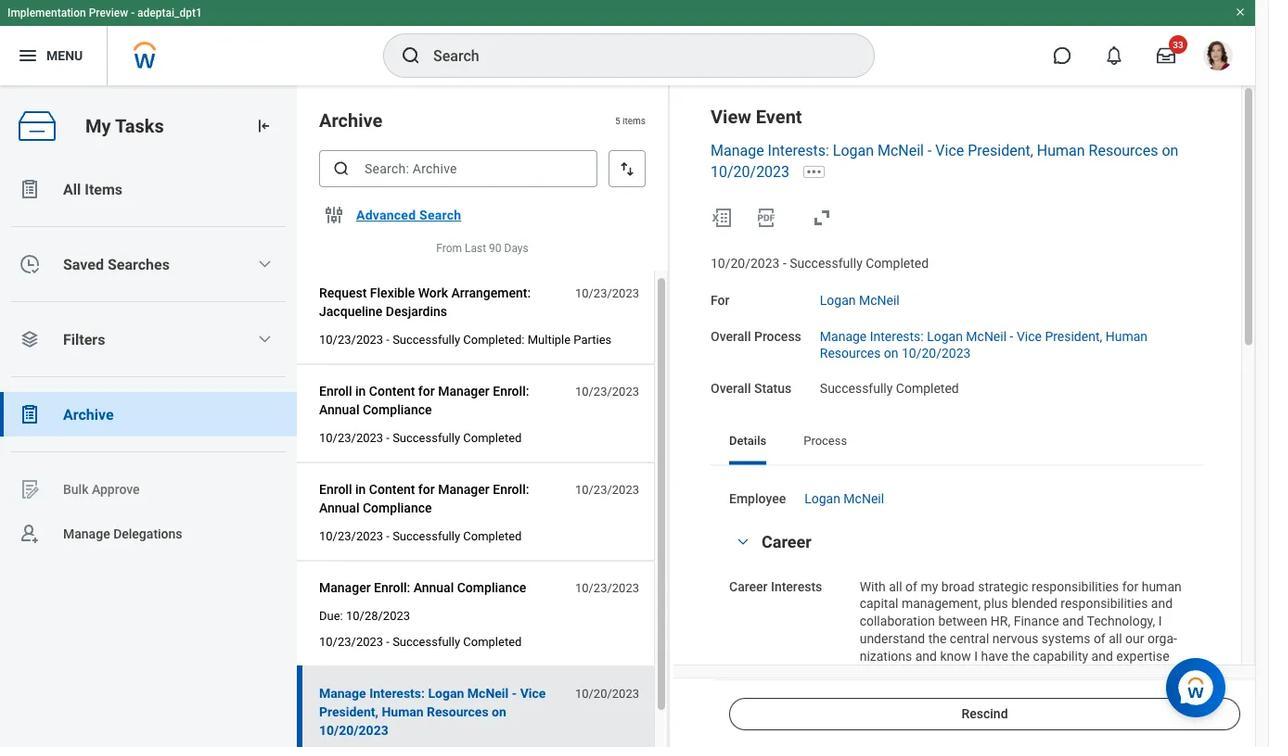 Task type: vqa. For each thing, say whether or not it's contained in the screenshot.


Task type: describe. For each thing, give the bounding box(es) containing it.
interests: for overall process
[[870, 329, 924, 344]]

Search Workday  search field
[[433, 35, 836, 76]]

for inside with all of my broad strategic responsibilities for human capital management, plus blended responsibilities and collaboration between hr, finance and technology, i understand the central nervous systems of all our orga nizations and know i have the capability and expertise to parlay my successes into an expanded role to lead an organization at the highest level.
[[1122, 579, 1139, 595]]

manage interests: logan mcneil - vice president, human resources on 10/20/2023 button
[[319, 683, 565, 742]]

career group
[[729, 531, 1186, 748]]

organization
[[860, 684, 932, 699]]

compliance inside button
[[457, 580, 526, 596]]

career interests
[[729, 579, 822, 595]]

archive inside button
[[63, 406, 114, 424]]

manager enroll: annual compliance button
[[319, 577, 534, 599]]

advanced search
[[356, 208, 461, 223]]

manage up the overall status element
[[820, 329, 867, 344]]

resources for overall process
[[820, 346, 881, 361]]

all items
[[63, 180, 123, 198]]

1 vertical spatial of
[[1094, 632, 1106, 647]]

between
[[938, 614, 988, 629]]

10/28/2023
[[346, 609, 410, 623]]

archive inside item list element
[[319, 109, 383, 131]]

1 vertical spatial compliance
[[363, 501, 432, 516]]

request flexible work arrangement: jacqueline desjardins button
[[319, 282, 565, 323]]

rescind button
[[729, 699, 1241, 731]]

highest
[[971, 684, 1013, 699]]

all items button
[[0, 167, 297, 212]]

1 vertical spatial annual
[[319, 501, 360, 516]]

manage interests: logan mcneil - vice president, human resources on 10/20/2023 link for process
[[820, 325, 1148, 361]]

status
[[754, 381, 792, 397]]

0 horizontal spatial process
[[754, 329, 802, 344]]

capital
[[860, 597, 899, 612]]

saved searches
[[63, 256, 170, 273]]

logan inside button
[[428, 686, 464, 702]]

clock check image
[[19, 253, 41, 276]]

saved
[[63, 256, 104, 273]]

manage down 'view'
[[711, 142, 764, 160]]

manage delegations link
[[0, 512, 297, 557]]

expanded
[[1041, 666, 1097, 682]]

from
[[436, 242, 462, 255]]

user plus image
[[19, 523, 41, 546]]

manage interests: logan mcneil - vice president, human resources on 10/20/2023 link for event
[[711, 142, 1179, 181]]

manager inside button
[[319, 580, 371, 596]]

items
[[623, 115, 646, 126]]

nervous
[[993, 632, 1039, 647]]

- inside menu 'banner'
[[131, 6, 135, 19]]

5
[[615, 115, 620, 126]]

archive button
[[0, 392, 297, 437]]

event
[[756, 106, 802, 128]]

transformation import image
[[254, 117, 273, 135]]

career button
[[762, 532, 812, 552]]

human for overall process
[[1106, 329, 1148, 344]]

central
[[950, 632, 989, 647]]

completed inside the overall status element
[[896, 381, 959, 397]]

bulk approve
[[63, 482, 140, 497]]

parlay
[[875, 666, 910, 682]]

at
[[935, 684, 946, 699]]

employee
[[729, 491, 786, 507]]

- inside button
[[512, 686, 517, 702]]

overall process
[[711, 329, 802, 344]]

menu
[[46, 48, 83, 63]]

the capability
[[1012, 649, 1088, 664]]

and up systems
[[1062, 614, 1084, 629]]

view
[[711, 106, 751, 128]]

multiple
[[528, 333, 571, 347]]

request flexible work arrangement: jacqueline desjardins
[[319, 285, 531, 319]]

lead
[[1140, 666, 1164, 682]]

1 in from the top
[[355, 384, 366, 399]]

notifications large image
[[1105, 46, 1124, 65]]

1 vertical spatial my
[[913, 666, 930, 682]]

clipboard image
[[19, 404, 41, 426]]

have
[[981, 649, 1008, 664]]

5 items
[[615, 115, 646, 126]]

filters button
[[0, 317, 297, 362]]

human
[[1142, 579, 1182, 595]]

due:
[[319, 609, 343, 623]]

1 vertical spatial process
[[804, 434, 847, 448]]

10/23/2023 - successfully completed: multiple parties
[[319, 333, 612, 347]]

manage inside manage delegations link
[[63, 527, 110, 542]]

adeptai_dpt1
[[137, 6, 202, 19]]

2 enroll from the top
[[319, 482, 352, 497]]

items
[[85, 180, 123, 198]]

0 vertical spatial the
[[928, 632, 947, 647]]

on inside button
[[492, 705, 506, 720]]

desjardins
[[386, 304, 447, 319]]

president, for process
[[1045, 329, 1103, 344]]

1 vertical spatial manager
[[438, 482, 490, 497]]

level.
[[1017, 684, 1046, 699]]

view event
[[711, 106, 802, 128]]

overall status
[[711, 381, 792, 397]]

1 vertical spatial enroll:
[[493, 482, 529, 497]]

0 vertical spatial my
[[921, 579, 938, 595]]

0 vertical spatial annual
[[319, 402, 360, 418]]

search image inside item list element
[[332, 160, 351, 178]]

nizations
[[860, 632, 1177, 664]]

orga
[[1148, 632, 1177, 647]]

3 10/23/2023 - successfully completed from the top
[[319, 635, 522, 649]]

manage interests: logan mcneil - vice president, human resources on 10/20/2023 for overall process
[[820, 329, 1148, 361]]

0 vertical spatial manager
[[438, 384, 490, 399]]

from last 90 days
[[436, 242, 529, 255]]

10/20/2023 inside button
[[319, 723, 389, 739]]

manage inside button
[[319, 686, 366, 702]]

bulk
[[63, 482, 89, 497]]

with
[[860, 579, 886, 595]]

approve
[[92, 482, 140, 497]]

justify image
[[17, 45, 39, 67]]

10/20/2023 - successfully completed
[[711, 256, 929, 271]]

searches
[[108, 256, 170, 273]]

management,
[[902, 597, 981, 612]]

saved searches button
[[0, 242, 297, 287]]

implementation
[[7, 6, 86, 19]]

2 enroll in content for manager enroll: annual compliance button from the top
[[319, 479, 565, 520]]

overall status element
[[820, 370, 959, 398]]

manage delegations
[[63, 527, 182, 542]]

completed:
[[463, 333, 525, 347]]

human for view event
[[1037, 142, 1085, 160]]

work
[[418, 285, 448, 301]]

1 to from the left
[[860, 666, 871, 682]]

manage interests: logan mcneil - vice president, human resources on 10/20/2023 inside button
[[319, 686, 546, 739]]

preview
[[89, 6, 128, 19]]

my
[[85, 115, 111, 137]]

advanced
[[356, 208, 416, 223]]

1 vertical spatial responsibilities
[[1061, 597, 1148, 612]]

mcneil inside button
[[467, 686, 509, 702]]

human inside button
[[382, 705, 424, 720]]

arrangement:
[[451, 285, 531, 301]]

1 vertical spatial all
[[1109, 632, 1122, 647]]

hr,
[[991, 614, 1011, 629]]

request
[[319, 285, 367, 301]]

with all of my broad strategic responsibilities for human capital management, plus blended responsibilities and collaboration between hr, finance and technology, i understand the central nervous systems of all our orga nizations and know i have the capability and expertise to parlay my successes into an expanded role to lead an organization at the highest level.
[[860, 579, 1185, 699]]

broad
[[942, 579, 975, 595]]

our
[[1126, 632, 1145, 647]]

into
[[998, 666, 1020, 682]]

technology,
[[1087, 614, 1155, 629]]

tab list containing details
[[711, 421, 1204, 465]]

tasks
[[115, 115, 164, 137]]

0 horizontal spatial i
[[974, 649, 978, 664]]

1 10/23/2023 - successfully completed from the top
[[319, 431, 522, 445]]

all
[[63, 180, 81, 198]]

configure image
[[323, 204, 345, 226]]

delegations
[[113, 527, 182, 542]]

successes
[[934, 666, 995, 682]]

2 content from the top
[[369, 482, 415, 497]]

plus
[[984, 597, 1008, 612]]

and left know
[[916, 649, 937, 664]]

Search: Archive text field
[[319, 150, 598, 187]]

due: 10/28/2023
[[319, 609, 410, 623]]

1 horizontal spatial the
[[949, 684, 968, 699]]



Task type: locate. For each thing, give the bounding box(es) containing it.
0 horizontal spatial resources
[[427, 705, 489, 720]]

strategic
[[978, 579, 1029, 595]]

the
[[928, 632, 947, 647], [949, 684, 968, 699]]

2 10/23/2023 - successfully completed from the top
[[319, 529, 522, 543]]

logan mcneil link for 10/20/2023 - successfully completed
[[820, 289, 900, 308]]

process
[[754, 329, 802, 344], [804, 434, 847, 448]]

of up management,
[[906, 579, 918, 595]]

1 vertical spatial manage interests: logan mcneil - vice president, human resources on 10/20/2023 link
[[820, 325, 1148, 361]]

chevron down image
[[257, 332, 272, 347]]

1 vertical spatial in
[[355, 482, 366, 497]]

1 horizontal spatial all
[[1109, 632, 1122, 647]]

resources for view event
[[1089, 142, 1158, 160]]

1 vertical spatial overall
[[711, 381, 751, 397]]

0 vertical spatial process
[[754, 329, 802, 344]]

1 vertical spatial search image
[[332, 160, 351, 178]]

logan mcneil for 10/20/2023 - successfully completed
[[820, 293, 900, 308]]

mcneil
[[878, 142, 924, 160], [859, 293, 900, 308], [966, 329, 1007, 344], [844, 491, 884, 507], [467, 686, 509, 702]]

interests: inside button
[[369, 686, 425, 702]]

content
[[369, 384, 415, 399], [369, 482, 415, 497]]

0 vertical spatial overall
[[711, 329, 751, 344]]

2 vertical spatial 10/23/2023 - successfully completed
[[319, 635, 522, 649]]

1 vertical spatial enroll in content for manager enroll: annual compliance button
[[319, 479, 565, 520]]

successfully completed
[[820, 381, 959, 397]]

parties
[[574, 333, 612, 347]]

0 horizontal spatial search image
[[332, 160, 351, 178]]

in
[[355, 384, 366, 399], [355, 482, 366, 497]]

0 vertical spatial archive
[[319, 109, 383, 131]]

1 vertical spatial logan mcneil link
[[805, 488, 884, 507]]

2 vertical spatial vice
[[520, 686, 546, 702]]

enroll: inside button
[[374, 580, 410, 596]]

0 vertical spatial search image
[[400, 45, 422, 67]]

1 overall from the top
[[711, 329, 751, 344]]

1 horizontal spatial of
[[1094, 632, 1106, 647]]

2 horizontal spatial human
[[1106, 329, 1148, 344]]

0 vertical spatial responsibilities
[[1032, 579, 1119, 595]]

2 an from the left
[[1167, 666, 1182, 682]]

tab list
[[711, 421, 1204, 465]]

0 vertical spatial logan mcneil
[[820, 293, 900, 308]]

list containing all items
[[0, 167, 297, 557]]

1 enroll in content for manager enroll: annual compliance from the top
[[319, 384, 529, 418]]

blended
[[1012, 597, 1058, 612]]

2 vertical spatial compliance
[[457, 580, 526, 596]]

overall for overall process
[[711, 329, 751, 344]]

10/20/2023
[[711, 163, 790, 181], [711, 256, 780, 271], [902, 346, 971, 361], [575, 687, 639, 701], [319, 723, 389, 739]]

1 vertical spatial manage interests: logan mcneil - vice president, human resources on 10/20/2023
[[820, 329, 1148, 361]]

enroll:
[[493, 384, 529, 399], [493, 482, 529, 497], [374, 580, 410, 596]]

0 vertical spatial president,
[[968, 142, 1034, 160]]

overall for overall status
[[711, 381, 751, 397]]

0 vertical spatial enroll
[[319, 384, 352, 399]]

flexible
[[370, 285, 415, 301]]

on for process
[[884, 346, 899, 361]]

0 vertical spatial interests:
[[768, 142, 829, 160]]

2 vertical spatial manage interests: logan mcneil - vice president, human resources on 10/20/2023
[[319, 686, 546, 739]]

1 vertical spatial on
[[884, 346, 899, 361]]

1 enroll from the top
[[319, 384, 352, 399]]

chevron down image inside saved searches dropdown button
[[257, 257, 272, 272]]

manage down due:
[[319, 686, 366, 702]]

export to excel image
[[711, 207, 733, 229]]

1 vertical spatial interests:
[[870, 329, 924, 344]]

jacqueline
[[319, 304, 383, 319]]

responsibilities
[[1032, 579, 1119, 595], [1061, 597, 1148, 612]]

90
[[489, 242, 502, 255]]

item list element
[[297, 85, 670, 748]]

sort image
[[618, 160, 637, 178]]

2 horizontal spatial resources
[[1089, 142, 1158, 160]]

1 horizontal spatial human
[[1037, 142, 1085, 160]]

responsibilities up technology,
[[1061, 597, 1148, 612]]

archive right transformation import icon on the left of page
[[319, 109, 383, 131]]

understand
[[860, 632, 925, 647]]

resources inside button
[[427, 705, 489, 720]]

0 vertical spatial enroll in content for manager enroll: annual compliance button
[[319, 380, 565, 421]]

2 vertical spatial on
[[492, 705, 506, 720]]

president, inside button
[[319, 705, 379, 720]]

2 overall from the top
[[711, 381, 751, 397]]

interests: up the overall status element
[[870, 329, 924, 344]]

33
[[1173, 39, 1184, 50]]

systems
[[1042, 632, 1091, 647]]

1 horizontal spatial resources
[[820, 346, 881, 361]]

interests:
[[768, 142, 829, 160], [870, 329, 924, 344], [369, 686, 425, 702]]

of
[[906, 579, 918, 595], [1094, 632, 1106, 647]]

on for event
[[1162, 142, 1179, 160]]

0 vertical spatial of
[[906, 579, 918, 595]]

archive
[[319, 109, 383, 131], [63, 406, 114, 424]]

2 vertical spatial resources
[[427, 705, 489, 720]]

an
[[1023, 666, 1037, 682], [1167, 666, 1182, 682]]

1 content from the top
[[369, 384, 415, 399]]

advanced search button
[[349, 197, 469, 234]]

1 vertical spatial president,
[[1045, 329, 1103, 344]]

0 horizontal spatial human
[[382, 705, 424, 720]]

1 horizontal spatial interests:
[[768, 142, 829, 160]]

process right details
[[804, 434, 847, 448]]

last
[[465, 242, 486, 255]]

details
[[729, 434, 767, 448]]

and
[[1151, 597, 1173, 612], [1062, 614, 1084, 629], [916, 649, 937, 664], [1092, 649, 1113, 664]]

menu banner
[[0, 0, 1255, 85]]

bulk approve link
[[0, 468, 297, 512]]

interests: down 10/28/2023
[[369, 686, 425, 702]]

finance
[[1014, 614, 1059, 629]]

0 vertical spatial content
[[369, 384, 415, 399]]

2 in from the top
[[355, 482, 366, 497]]

1 horizontal spatial on
[[884, 346, 899, 361]]

the right at
[[949, 684, 968, 699]]

1 vertical spatial content
[[369, 482, 415, 497]]

to left parlay
[[860, 666, 871, 682]]

0 vertical spatial enroll:
[[493, 384, 529, 399]]

interests
[[771, 579, 822, 595]]

0 vertical spatial for
[[418, 384, 435, 399]]

to right role
[[1125, 666, 1137, 682]]

2 horizontal spatial interests:
[[870, 329, 924, 344]]

enroll in content for manager enroll: annual compliance button up manager enroll: annual compliance button
[[319, 479, 565, 520]]

logan mcneil up career button
[[805, 491, 884, 507]]

2 horizontal spatial president,
[[1045, 329, 1103, 344]]

all down technology,
[[1109, 632, 1122, 647]]

view printable version (pdf) image
[[755, 207, 778, 229]]

fullscreen image
[[811, 207, 833, 229]]

career left interests
[[729, 579, 768, 595]]

chevron down image
[[257, 257, 272, 272], [732, 536, 754, 549]]

0 vertical spatial chevron down image
[[257, 257, 272, 272]]

manage interests: logan mcneil - vice president, human resources on 10/20/2023 for view event
[[711, 142, 1179, 181]]

all
[[889, 579, 902, 595], [1109, 632, 1122, 647]]

chevron down image inside career group
[[732, 536, 754, 549]]

1 vertical spatial chevron down image
[[732, 536, 754, 549]]

1 an from the left
[[1023, 666, 1037, 682]]

logan mcneil link
[[820, 289, 900, 308], [805, 488, 884, 507]]

-
[[131, 6, 135, 19], [928, 142, 932, 160], [783, 256, 787, 271], [1010, 329, 1014, 344], [386, 333, 390, 347], [386, 431, 390, 445], [386, 529, 390, 543], [386, 635, 390, 649], [512, 686, 517, 702]]

logan mcneil link down 10/20/2023 - successfully completed
[[820, 289, 900, 308]]

2 vertical spatial president,
[[319, 705, 379, 720]]

0 horizontal spatial of
[[906, 579, 918, 595]]

close environment banner image
[[1235, 6, 1246, 18]]

vice for view event
[[936, 142, 964, 160]]

2 to from the left
[[1125, 666, 1137, 682]]

1 horizontal spatial archive
[[319, 109, 383, 131]]

completed
[[866, 256, 929, 271], [896, 381, 959, 397], [463, 431, 522, 445], [463, 529, 522, 543], [463, 635, 522, 649]]

logan mcneil link up career button
[[805, 488, 884, 507]]

1 vertical spatial logan mcneil
[[805, 491, 884, 507]]

enroll in content for manager enroll: annual compliance
[[319, 384, 529, 418], [319, 482, 529, 516]]

perspective image
[[19, 328, 41, 351]]

0 horizontal spatial an
[[1023, 666, 1037, 682]]

1 vertical spatial enroll
[[319, 482, 352, 497]]

0 vertical spatial manage interests: logan mcneil - vice president, human resources on 10/20/2023
[[711, 142, 1179, 181]]

0 horizontal spatial interests:
[[369, 686, 425, 702]]

1 vertical spatial human
[[1106, 329, 1148, 344]]

president, for event
[[968, 142, 1034, 160]]

2 vertical spatial for
[[1122, 579, 1139, 595]]

search
[[419, 208, 461, 223]]

1 vertical spatial career
[[729, 579, 768, 595]]

manager enroll: annual compliance
[[319, 580, 526, 596]]

to
[[860, 666, 871, 682], [1125, 666, 1137, 682]]

1 horizontal spatial to
[[1125, 666, 1137, 682]]

filters
[[63, 331, 105, 348]]

list
[[0, 167, 297, 557]]

1 enroll in content for manager enroll: annual compliance button from the top
[[319, 380, 565, 421]]

33 button
[[1146, 35, 1188, 76]]

1 vertical spatial resources
[[820, 346, 881, 361]]

vice for overall process
[[1017, 329, 1042, 344]]

and down human
[[1151, 597, 1173, 612]]

days
[[504, 242, 529, 255]]

i
[[1159, 614, 1162, 629], [974, 649, 978, 664]]

manage interests: logan mcneil - vice president, human resources on 10/20/2023
[[711, 142, 1179, 181], [820, 329, 1148, 361], [319, 686, 546, 739]]

1 horizontal spatial search image
[[400, 45, 422, 67]]

1 vertical spatial vice
[[1017, 329, 1042, 344]]

my right parlay
[[913, 666, 930, 682]]

0 horizontal spatial on
[[492, 705, 506, 720]]

my up management,
[[921, 579, 938, 595]]

archive right clipboard icon on the bottom
[[63, 406, 114, 424]]

1 horizontal spatial i
[[1159, 614, 1162, 629]]

the up know
[[928, 632, 947, 647]]

responsibilities up blended
[[1032, 579, 1119, 595]]

my tasks element
[[0, 85, 297, 748]]

interests: for view event
[[768, 142, 829, 160]]

process up status
[[754, 329, 802, 344]]

0 vertical spatial compliance
[[363, 402, 432, 418]]

career for career
[[762, 532, 812, 552]]

2 enroll in content for manager enroll: annual compliance from the top
[[319, 482, 529, 516]]

inbox large image
[[1157, 46, 1176, 65]]

1 vertical spatial enroll in content for manager enroll: annual compliance
[[319, 482, 529, 516]]

1 vertical spatial for
[[418, 482, 435, 497]]

of down technology,
[[1094, 632, 1106, 647]]

overall left status
[[711, 381, 751, 397]]

rename image
[[19, 479, 41, 501]]

career up interests
[[762, 532, 812, 552]]

enroll
[[319, 384, 352, 399], [319, 482, 352, 497]]

all right with
[[889, 579, 902, 595]]

chevron down image left career button
[[732, 536, 754, 549]]

1 horizontal spatial an
[[1167, 666, 1182, 682]]

1 vertical spatial i
[[974, 649, 978, 664]]

vice inside button
[[520, 686, 546, 702]]

0 vertical spatial i
[[1159, 614, 1162, 629]]

my tasks
[[85, 115, 164, 137]]

overall down for
[[711, 329, 751, 344]]

0 vertical spatial resources
[[1089, 142, 1158, 160]]

1 vertical spatial 10/23/2023 - successfully completed
[[319, 529, 522, 543]]

for
[[711, 293, 730, 308]]

an up level.
[[1023, 666, 1037, 682]]

successfully
[[790, 256, 863, 271], [393, 333, 460, 347], [820, 381, 893, 397], [393, 431, 460, 445], [393, 529, 460, 543], [393, 635, 460, 649]]

logan mcneil link for process
[[805, 488, 884, 507]]

know
[[940, 649, 971, 664]]

search image
[[400, 45, 422, 67], [332, 160, 351, 178]]

10/23/2023
[[575, 286, 639, 300], [319, 333, 383, 347], [575, 385, 639, 399], [319, 431, 383, 445], [575, 483, 639, 497], [319, 529, 383, 543], [575, 581, 639, 595], [319, 635, 383, 649]]

logan mcneil down 10/20/2023 - successfully completed
[[820, 293, 900, 308]]

annual inside button
[[414, 580, 454, 596]]

chevron down image up chevron down icon
[[257, 257, 272, 272]]

implementation preview -   adeptai_dpt1
[[7, 6, 202, 19]]

1 horizontal spatial chevron down image
[[732, 536, 754, 549]]

2 horizontal spatial vice
[[1017, 329, 1042, 344]]

rescind
[[962, 707, 1008, 722]]

logan
[[833, 142, 874, 160], [820, 293, 856, 308], [927, 329, 963, 344], [805, 491, 841, 507], [428, 686, 464, 702]]

clipboard image
[[19, 178, 41, 200]]

interests: down event
[[768, 142, 829, 160]]

2 vertical spatial annual
[[414, 580, 454, 596]]

0 horizontal spatial all
[[889, 579, 902, 595]]

0 horizontal spatial president,
[[319, 705, 379, 720]]

and up role
[[1092, 649, 1113, 664]]

enroll in content for manager enroll: annual compliance up manager enroll: annual compliance
[[319, 482, 529, 516]]

enroll in content for manager enroll: annual compliance down 10/23/2023 - successfully completed: multiple parties on the top of the page
[[319, 384, 529, 418]]

career for career interests
[[729, 579, 768, 595]]

for
[[418, 384, 435, 399], [418, 482, 435, 497], [1122, 579, 1139, 595]]

on
[[1162, 142, 1179, 160], [884, 346, 899, 361], [492, 705, 506, 720]]

0 vertical spatial human
[[1037, 142, 1085, 160]]

0 horizontal spatial vice
[[520, 686, 546, 702]]

1 horizontal spatial vice
[[936, 142, 964, 160]]

i up orga
[[1159, 614, 1162, 629]]

successfully inside the overall status element
[[820, 381, 893, 397]]

president,
[[968, 142, 1034, 160], [1045, 329, 1103, 344], [319, 705, 379, 720]]

2 vertical spatial human
[[382, 705, 424, 720]]

resources
[[1089, 142, 1158, 160], [820, 346, 881, 361], [427, 705, 489, 720]]

collaboration
[[860, 614, 935, 629]]

human
[[1037, 142, 1085, 160], [1106, 329, 1148, 344], [382, 705, 424, 720]]

enroll in content for manager enroll: annual compliance button down 10/23/2023 - successfully completed: multiple parties on the top of the page
[[319, 380, 565, 421]]

an right "lead"
[[1167, 666, 1182, 682]]

logan mcneil for process
[[805, 491, 884, 507]]

2 vertical spatial enroll:
[[374, 580, 410, 596]]

profile logan mcneil image
[[1203, 41, 1233, 74]]

manage down bulk
[[63, 527, 110, 542]]

manage interests: logan mcneil - vice president, human resources on 10/20/2023 link
[[711, 142, 1179, 181], [820, 325, 1148, 361]]

0 vertical spatial all
[[889, 579, 902, 595]]

0 vertical spatial 10/23/2023 - successfully completed
[[319, 431, 522, 445]]

0 horizontal spatial the
[[928, 632, 947, 647]]

1 horizontal spatial process
[[804, 434, 847, 448]]

i down central at the right of page
[[974, 649, 978, 664]]



